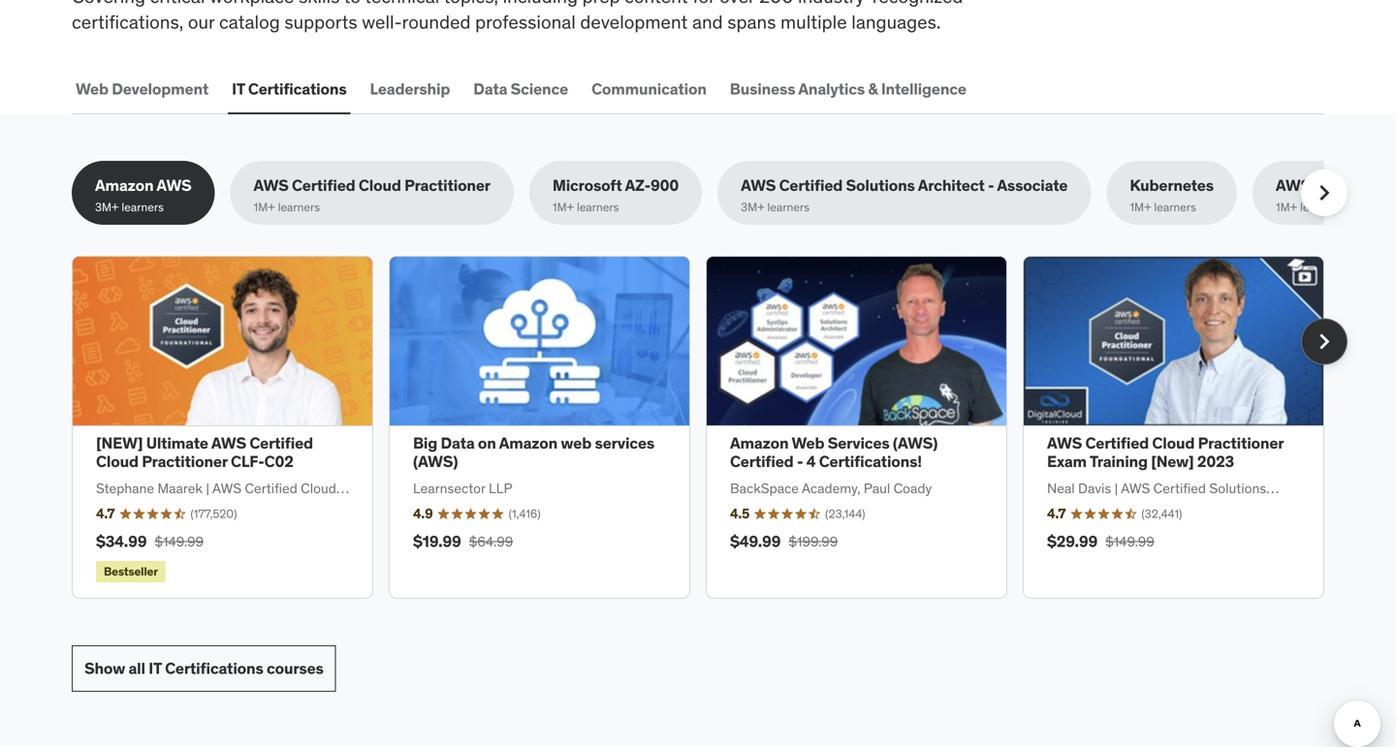 Task type: describe. For each thing, give the bounding box(es) containing it.
[new]
[[96, 434, 143, 453]]

topics,
[[444, 0, 498, 8]]

certified for aws certified cloud practitioner 1m+ learners
[[292, 176, 356, 196]]

analytics
[[799, 79, 865, 99]]

az-
[[625, 176, 651, 196]]

supports
[[284, 10, 358, 34]]

4
[[807, 452, 816, 472]]

training
[[1090, 452, 1148, 472]]

amazon web services (aws) certified - 4 certifications! link
[[730, 434, 938, 472]]

business
[[730, 79, 796, 99]]

covering critical workplace skills to technical topics, including prep content for over 200 industry-recognized certifications, our catalog supports well-rounded professional development and spans multiple languages.
[[72, 0, 963, 34]]

web development
[[76, 79, 209, 99]]

certified inside amazon web services (aws) certified - 4 certifications!
[[730, 452, 794, 472]]

services
[[828, 434, 890, 453]]

services
[[595, 434, 655, 453]]

solutions
[[846, 176, 915, 196]]

development
[[112, 79, 209, 99]]

- inside amazon web services (aws) certified - 4 certifications!
[[797, 452, 803, 472]]

data inside big data on amazon web services (aws)
[[441, 434, 475, 453]]

content
[[625, 0, 688, 8]]

2023
[[1198, 452, 1235, 472]]

aws for aws certified cloud practitioner 1m+ learners
[[254, 176, 289, 196]]

associate
[[997, 176, 1068, 196]]

- inside the aws certified solutions architect - associate 3m+ learners
[[988, 176, 994, 196]]

for
[[693, 0, 715, 8]]

1 vertical spatial it
[[149, 659, 162, 679]]

it certifications button
[[228, 66, 351, 113]]

1m+ inside kubernetes 1m+ learners
[[1130, 200, 1152, 215]]

certified for aws certified de 1m+ learners
[[1314, 176, 1378, 196]]

certifications,
[[72, 10, 184, 34]]

aws certified solutions architect - associate 3m+ learners
[[741, 176, 1068, 215]]

aws certified cloud practitioner 1m+ learners
[[254, 176, 491, 215]]

practitioner for aws certified cloud practitioner exam training [new] 2023
[[1198, 434, 1284, 453]]

our
[[188, 10, 215, 34]]

(aws) inside big data on amazon web services (aws)
[[413, 452, 458, 472]]

well-
[[362, 10, 402, 34]]

development
[[580, 10, 688, 34]]

intelligence
[[881, 79, 967, 99]]

professional
[[475, 10, 576, 34]]

spans
[[728, 10, 776, 34]]

ultimate
[[146, 434, 208, 453]]

workplace
[[210, 0, 294, 8]]

technical
[[365, 0, 440, 8]]

languages.
[[852, 10, 941, 34]]

data science
[[473, 79, 568, 99]]

3m+ inside amazon aws 3m+ learners
[[95, 200, 119, 215]]

including
[[503, 0, 578, 8]]

it inside "button"
[[232, 79, 245, 99]]

amazon aws 3m+ learners
[[95, 176, 192, 215]]

3m+ inside the aws certified solutions architect - associate 3m+ learners
[[741, 200, 765, 215]]

covering
[[72, 0, 145, 8]]

amazon web services (aws) certified - 4 certifications!
[[730, 434, 938, 472]]

practitioner inside [new] ultimate aws certified cloud practitioner clf-c02
[[142, 452, 228, 472]]

cloud inside [new] ultimate aws certified cloud practitioner clf-c02
[[96, 452, 139, 472]]

aws certified de 1m+ learners
[[1276, 176, 1397, 215]]

kubernetes 1m+ learners
[[1130, 176, 1214, 215]]

learners inside kubernetes 1m+ learners
[[1154, 200, 1197, 215]]

show
[[84, 659, 125, 679]]

[new] ultimate aws certified cloud practitioner clf-c02
[[96, 434, 313, 472]]

next image
[[1309, 178, 1340, 209]]

over
[[720, 0, 755, 8]]

&
[[868, 79, 878, 99]]

data science button
[[470, 66, 572, 113]]

science
[[511, 79, 568, 99]]

200
[[759, 0, 794, 8]]

microsoft
[[553, 176, 622, 196]]

web development button
[[72, 66, 212, 113]]

amazon for amazon web services (aws) certified - 4 certifications!
[[730, 434, 789, 453]]

clf-
[[231, 452, 264, 472]]

900
[[651, 176, 679, 196]]



Task type: locate. For each thing, give the bounding box(es) containing it.
communication button
[[588, 66, 711, 113]]

1 1m+ from the left
[[254, 200, 275, 215]]

aws for aws certified cloud practitioner exam training [new] 2023
[[1047, 434, 1082, 453]]

carousel element
[[72, 256, 1348, 600]]

0 horizontal spatial web
[[76, 79, 109, 99]]

c02
[[264, 452, 294, 472]]

it certifications
[[232, 79, 347, 99]]

- left 4 on the right bottom
[[797, 452, 803, 472]]

0 horizontal spatial it
[[149, 659, 162, 679]]

web left development
[[76, 79, 109, 99]]

- right architect
[[988, 176, 994, 196]]

2 horizontal spatial cloud
[[1153, 434, 1195, 453]]

data inside button
[[473, 79, 507, 99]]

aws inside aws certified cloud practitioner 1m+ learners
[[254, 176, 289, 196]]

de
[[1381, 176, 1397, 196]]

0 vertical spatial data
[[473, 79, 507, 99]]

big data on amazon web services (aws)
[[413, 434, 655, 472]]

1m+
[[254, 200, 275, 215], [553, 200, 574, 215], [1130, 200, 1152, 215], [1276, 200, 1298, 215]]

business analytics & intelligence
[[730, 79, 967, 99]]

on
[[478, 434, 496, 453]]

it right all
[[149, 659, 162, 679]]

aws for aws certified de 1m+ learners
[[1276, 176, 1311, 196]]

learners inside amazon aws 3m+ learners
[[122, 200, 164, 215]]

1 horizontal spatial it
[[232, 79, 245, 99]]

certified inside the aws certified solutions architect - associate 3m+ learners
[[779, 176, 843, 196]]

learners inside microsoft az-900 1m+ learners
[[577, 200, 619, 215]]

rounded
[[402, 10, 471, 34]]

cloud inside aws certified cloud practitioner 1m+ learners
[[359, 176, 401, 196]]

amazon
[[95, 176, 154, 196], [499, 434, 558, 453], [730, 434, 789, 453]]

business analytics & intelligence button
[[726, 66, 971, 113]]

3m+
[[95, 200, 119, 215], [741, 200, 765, 215]]

5 learners from the left
[[1154, 200, 1197, 215]]

web inside button
[[76, 79, 109, 99]]

2 1m+ from the left
[[553, 200, 574, 215]]

web
[[76, 79, 109, 99], [792, 434, 825, 453]]

4 learners from the left
[[768, 200, 810, 215]]

aws inside aws certified cloud practitioner exam training [new] 2023
[[1047, 434, 1082, 453]]

skills
[[299, 0, 340, 8]]

kubernetes
[[1130, 176, 1214, 196]]

leadership
[[370, 79, 450, 99]]

cloud inside aws certified cloud practitioner exam training [new] 2023
[[1153, 434, 1195, 453]]

it down catalog
[[232, 79, 245, 99]]

certified inside [new] ultimate aws certified cloud practitioner clf-c02
[[250, 434, 313, 453]]

1m+ inside aws certified cloud practitioner 1m+ learners
[[254, 200, 275, 215]]

learners inside aws certified de 1m+ learners
[[1300, 200, 1343, 215]]

aws
[[157, 176, 192, 196], [254, 176, 289, 196], [741, 176, 776, 196], [1276, 176, 1311, 196], [211, 434, 246, 453], [1047, 434, 1082, 453]]

0 horizontal spatial 3m+
[[95, 200, 119, 215]]

1 vertical spatial certifications
[[165, 659, 263, 679]]

1 horizontal spatial practitioner
[[405, 176, 491, 196]]

1 horizontal spatial cloud
[[359, 176, 401, 196]]

6 learners from the left
[[1300, 200, 1343, 215]]

amazon inside amazon aws 3m+ learners
[[95, 176, 154, 196]]

prep
[[582, 0, 620, 8]]

0 vertical spatial it
[[232, 79, 245, 99]]

aws certified cloud practitioner exam training [new] 2023
[[1047, 434, 1284, 472]]

1 vertical spatial -
[[797, 452, 803, 472]]

recognized
[[873, 0, 963, 8]]

learners
[[122, 200, 164, 215], [278, 200, 320, 215], [577, 200, 619, 215], [768, 200, 810, 215], [1154, 200, 1197, 215], [1300, 200, 1343, 215]]

0 vertical spatial web
[[76, 79, 109, 99]]

1 horizontal spatial -
[[988, 176, 994, 196]]

1 vertical spatial data
[[441, 434, 475, 453]]

1 horizontal spatial (aws)
[[893, 434, 938, 453]]

certified inside aws certified cloud practitioner 1m+ learners
[[292, 176, 356, 196]]

certified for aws certified cloud practitioner exam training [new] 2023
[[1086, 434, 1149, 453]]

it
[[232, 79, 245, 99], [149, 659, 162, 679]]

aws inside the aws certified solutions architect - associate 3m+ learners
[[741, 176, 776, 196]]

(aws)
[[893, 434, 938, 453], [413, 452, 458, 472]]

learners inside the aws certified solutions architect - associate 3m+ learners
[[768, 200, 810, 215]]

-
[[988, 176, 994, 196], [797, 452, 803, 472]]

cloud
[[359, 176, 401, 196], [1153, 434, 1195, 453], [96, 452, 139, 472]]

to
[[344, 0, 361, 8]]

web inside amazon web services (aws) certified - 4 certifications!
[[792, 434, 825, 453]]

[new]
[[1151, 452, 1194, 472]]

0 horizontal spatial practitioner
[[142, 452, 228, 472]]

learners inside aws certified cloud practitioner 1m+ learners
[[278, 200, 320, 215]]

microsoft az-900 1m+ learners
[[553, 176, 679, 215]]

0 horizontal spatial amazon
[[95, 176, 154, 196]]

aws certified cloud practitioner exam training [new] 2023 link
[[1047, 434, 1284, 472]]

4 1m+ from the left
[[1276, 200, 1298, 215]]

[new] ultimate aws certified cloud practitioner clf-c02 link
[[96, 434, 313, 472]]

(aws) inside amazon web services (aws) certified - 4 certifications!
[[893, 434, 938, 453]]

amazon for amazon aws 3m+ learners
[[95, 176, 154, 196]]

web left services on the right of page
[[792, 434, 825, 453]]

practitioner inside aws certified cloud practitioner exam training [new] 2023
[[1198, 434, 1284, 453]]

big data on amazon web services (aws) link
[[413, 434, 655, 472]]

1 vertical spatial web
[[792, 434, 825, 453]]

web
[[561, 434, 592, 453]]

certifications right all
[[165, 659, 263, 679]]

certified for aws certified solutions architect - associate 3m+ learners
[[779, 176, 843, 196]]

data left science
[[473, 79, 507, 99]]

amazon inside amazon web services (aws) certified - 4 certifications!
[[730, 434, 789, 453]]

1 3m+ from the left
[[95, 200, 119, 215]]

2 3m+ from the left
[[741, 200, 765, 215]]

certifications inside "button"
[[248, 79, 347, 99]]

practitioner inside aws certified cloud practitioner 1m+ learners
[[405, 176, 491, 196]]

aws inside [new] ultimate aws certified cloud practitioner clf-c02
[[211, 434, 246, 453]]

courses
[[267, 659, 324, 679]]

exam
[[1047, 452, 1087, 472]]

industry-
[[798, 0, 873, 8]]

next image
[[1309, 327, 1340, 358]]

(aws) left on
[[413, 452, 458, 472]]

0 vertical spatial -
[[988, 176, 994, 196]]

1m+ inside microsoft az-900 1m+ learners
[[553, 200, 574, 215]]

(aws) right services on the right of page
[[893, 434, 938, 453]]

0 vertical spatial certifications
[[248, 79, 347, 99]]

3 learners from the left
[[577, 200, 619, 215]]

2 horizontal spatial amazon
[[730, 434, 789, 453]]

data
[[473, 79, 507, 99], [441, 434, 475, 453]]

0 horizontal spatial -
[[797, 452, 803, 472]]

practitioner for aws certified cloud practitioner 1m+ learners
[[405, 176, 491, 196]]

show all it certifications courses
[[84, 659, 324, 679]]

data left on
[[441, 434, 475, 453]]

certified
[[292, 176, 356, 196], [779, 176, 843, 196], [1314, 176, 1378, 196], [250, 434, 313, 453], [1086, 434, 1149, 453], [730, 452, 794, 472]]

certified inside aws certified de 1m+ learners
[[1314, 176, 1378, 196]]

certifications down supports
[[248, 79, 347, 99]]

0 horizontal spatial (aws)
[[413, 452, 458, 472]]

amazon inside big data on amazon web services (aws)
[[499, 434, 558, 453]]

multiple
[[781, 10, 847, 34]]

critical
[[150, 0, 205, 8]]

aws inside amazon aws 3m+ learners
[[157, 176, 192, 196]]

2 learners from the left
[[278, 200, 320, 215]]

practitioner
[[405, 176, 491, 196], [1198, 434, 1284, 453], [142, 452, 228, 472]]

big
[[413, 434, 437, 453]]

and
[[692, 10, 723, 34]]

1m+ inside aws certified de 1m+ learners
[[1276, 200, 1298, 215]]

topic filters element
[[72, 161, 1397, 225]]

2 horizontal spatial practitioner
[[1198, 434, 1284, 453]]

0 horizontal spatial cloud
[[96, 452, 139, 472]]

aws inside aws certified de 1m+ learners
[[1276, 176, 1311, 196]]

1 learners from the left
[[122, 200, 164, 215]]

certifications!
[[819, 452, 922, 472]]

1 horizontal spatial 3m+
[[741, 200, 765, 215]]

cloud for training
[[1153, 434, 1195, 453]]

show all it certifications courses link
[[72, 646, 336, 693]]

aws for aws certified solutions architect - associate 3m+ learners
[[741, 176, 776, 196]]

1 horizontal spatial web
[[792, 434, 825, 453]]

all
[[128, 659, 145, 679]]

certified inside aws certified cloud practitioner exam training [new] 2023
[[1086, 434, 1149, 453]]

3 1m+ from the left
[[1130, 200, 1152, 215]]

1 horizontal spatial amazon
[[499, 434, 558, 453]]

leadership button
[[366, 66, 454, 113]]

certifications
[[248, 79, 347, 99], [165, 659, 263, 679]]

catalog
[[219, 10, 280, 34]]

architect
[[918, 176, 985, 196]]

communication
[[592, 79, 707, 99]]

cloud for learners
[[359, 176, 401, 196]]



Task type: vqa. For each thing, say whether or not it's contained in the screenshot.


